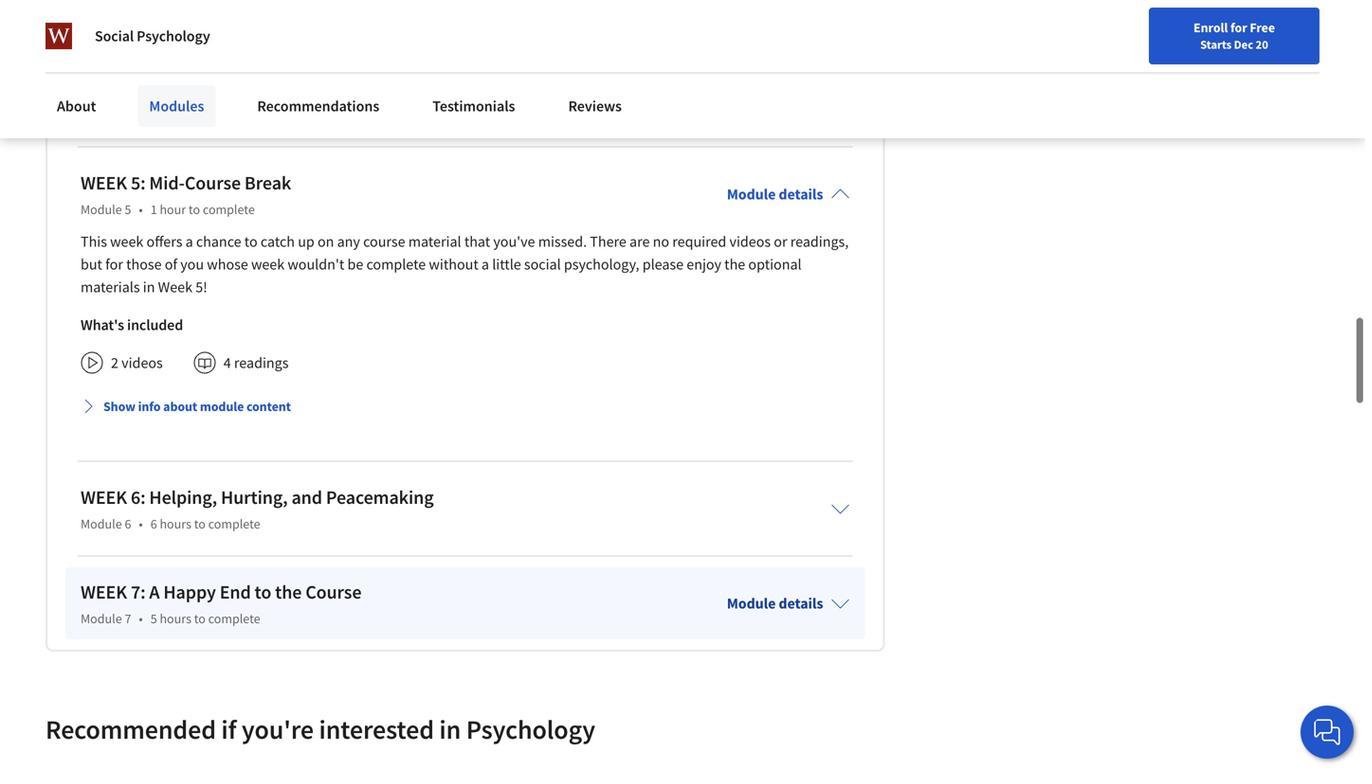 Task type: vqa. For each thing, say whether or not it's contained in the screenshot.
Show info about module content
yes



Task type: locate. For each thing, give the bounding box(es) containing it.
1 horizontal spatial week
[[251, 252, 285, 271]]

0 vertical spatial hours
[[160, 513, 191, 530]]

menu item
[[1003, 19, 1125, 81]]

week left 5:
[[81, 168, 127, 192]]

materials
[[81, 275, 140, 294]]

7 inside the week 7: a happy end to the course module 7 • 5 hours to complete
[[125, 608, 131, 625]]

to left catch
[[244, 230, 258, 249]]

1 horizontal spatial for
[[1231, 19, 1247, 36]]

2 module details from the top
[[727, 592, 823, 611]]

little
[[492, 252, 521, 271]]

• left 1
[[139, 198, 143, 215]]

a left little at the top left of page
[[482, 252, 489, 271]]

hurting,
[[221, 483, 288, 507]]

1 module details from the top
[[727, 182, 823, 201]]

7 down 7:
[[125, 608, 131, 625]]

the inside this week offers a chance to catch up on any course material that you've missed. there are no required videos or readings, but for those of you whose week wouldn't be complete without a little social psychology, please enjoy the optional materials in week 5!
[[724, 252, 745, 271]]

for up dec
[[1231, 19, 1247, 36]]

5
[[125, 198, 131, 215], [150, 608, 157, 625]]

optional
[[748, 252, 802, 271]]

module inside the week 7: a happy end to the course module 7 • 5 hours to complete
[[81, 608, 122, 625]]

0 vertical spatial videos
[[121, 36, 163, 55]]

week for week 6: helping, hurting, and peacemaking
[[81, 483, 127, 507]]

complete
[[203, 198, 255, 215], [366, 252, 426, 271], [208, 513, 260, 530], [208, 608, 260, 625]]

videos for 2 videos
[[121, 351, 163, 370]]

to inside this week offers a chance to catch up on any course material that you've missed. there are no required videos or readings, but for those of you whose week wouldn't be complete without a little social psychology, please enjoy the optional materials in week 5!
[[244, 230, 258, 249]]

testimonials
[[433, 97, 515, 116]]

end
[[220, 578, 251, 602]]

social
[[524, 252, 561, 271]]

1 vertical spatial 7
[[125, 608, 131, 625]]

week up "those"
[[110, 230, 143, 249]]

1 vertical spatial week
[[251, 252, 285, 271]]

0 vertical spatial module details
[[727, 182, 823, 201]]

0 vertical spatial details
[[779, 182, 823, 201]]

recommendations link
[[246, 85, 391, 127]]

1 vertical spatial week
[[81, 483, 127, 507]]

videos right "2"
[[121, 351, 163, 370]]

please
[[642, 252, 684, 271]]

psychology
[[137, 27, 210, 46], [466, 711, 595, 744]]

1 horizontal spatial the
[[724, 252, 745, 271]]

0 vertical spatial week
[[110, 230, 143, 249]]

6 down helping,
[[150, 513, 157, 530]]

free
[[1250, 19, 1275, 36]]

0 vertical spatial psychology
[[137, 27, 210, 46]]

show
[[103, 396, 135, 413]]

0 vertical spatial the
[[724, 252, 745, 271]]

what's included
[[81, 313, 183, 332]]

to right hour
[[189, 198, 200, 215]]

1 details from the top
[[779, 182, 823, 201]]

1 vertical spatial •
[[139, 513, 143, 530]]

week for week 7: a happy end to the course
[[81, 578, 127, 602]]

catch
[[261, 230, 295, 249]]

1 vertical spatial hours
[[160, 608, 191, 625]]

in down "those"
[[143, 275, 155, 294]]

to
[[189, 198, 200, 215], [244, 230, 258, 249], [194, 513, 206, 530], [255, 578, 271, 602], [194, 608, 206, 625]]

videos left or
[[730, 230, 771, 249]]

offers
[[147, 230, 182, 249]]

testimonials link
[[421, 85, 527, 127]]

enjoy
[[687, 252, 721, 271]]

0 vertical spatial 7
[[111, 36, 118, 55]]

1 hours from the top
[[160, 513, 191, 530]]

5 left 1
[[125, 198, 131, 215]]

week
[[110, 230, 143, 249], [251, 252, 285, 271]]

week left 6:
[[81, 483, 127, 507]]

0 vertical spatial •
[[139, 198, 143, 215]]

1 week from the top
[[81, 168, 127, 192]]

week down catch
[[251, 252, 285, 271]]

videos
[[121, 36, 163, 55], [730, 230, 771, 249], [121, 351, 163, 370]]

you've
[[493, 230, 535, 249]]

material
[[408, 230, 461, 249]]

hours inside the week 7: a happy end to the course module 7 • 5 hours to complete
[[160, 608, 191, 625]]

videos inside this week offers a chance to catch up on any course material that you've missed. there are no required videos or readings, but for those of you whose week wouldn't be complete without a little social psychology, please enjoy the optional materials in week 5!
[[730, 230, 771, 249]]

to down helping,
[[194, 513, 206, 530]]

2 • from the top
[[139, 513, 143, 530]]

0 horizontal spatial course
[[185, 168, 241, 192]]

2 vertical spatial videos
[[121, 351, 163, 370]]

0 vertical spatial in
[[143, 275, 155, 294]]

5 inside the week 7: a happy end to the course module 7 • 5 hours to complete
[[150, 608, 157, 625]]

1 vertical spatial the
[[275, 578, 302, 602]]

that
[[464, 230, 490, 249]]

up
[[298, 230, 315, 249]]

details for week 5: mid-course break
[[779, 182, 823, 201]]

the
[[724, 252, 745, 271], [275, 578, 302, 602]]

module
[[200, 396, 244, 413]]

0 vertical spatial for
[[1231, 19, 1247, 36]]

6 down 6:
[[125, 513, 131, 530]]

1
[[150, 198, 157, 215]]

0 vertical spatial course
[[185, 168, 241, 192]]

1 vertical spatial 5
[[150, 608, 157, 625]]

or
[[774, 230, 787, 249]]

week left 7:
[[81, 578, 127, 602]]

0 vertical spatial 5
[[125, 198, 131, 215]]

for
[[1231, 19, 1247, 36], [105, 252, 123, 271]]

0 vertical spatial week
[[81, 168, 127, 192]]

show info about module content
[[103, 396, 291, 413]]

1 horizontal spatial 5
[[150, 608, 157, 625]]

2 vertical spatial week
[[81, 578, 127, 602]]

2 details from the top
[[779, 592, 823, 611]]

week inside the week 7: a happy end to the course module 7 • 5 hours to complete
[[81, 578, 127, 602]]

1 vertical spatial for
[[105, 252, 123, 271]]

hours
[[160, 513, 191, 530], [160, 608, 191, 625]]

complete down end on the left of the page
[[208, 608, 260, 625]]

7
[[111, 36, 118, 55], [125, 608, 131, 625]]

0 vertical spatial a
[[185, 230, 193, 249]]

for right the but
[[105, 252, 123, 271]]

• down 7:
[[139, 608, 143, 625]]

a
[[185, 230, 193, 249], [482, 252, 489, 271]]

1 vertical spatial details
[[779, 592, 823, 611]]

0 horizontal spatial for
[[105, 252, 123, 271]]

those
[[126, 252, 162, 271]]

1 horizontal spatial in
[[439, 711, 461, 744]]

1 • from the top
[[139, 198, 143, 215]]

details for week 7: a happy end to the course
[[779, 592, 823, 611]]

1 vertical spatial psychology
[[466, 711, 595, 744]]

the inside the week 7: a happy end to the course module 7 • 5 hours to complete
[[275, 578, 302, 602]]

3 • from the top
[[139, 608, 143, 625]]

complete inside 'week 6: helping, hurting, and peacemaking module 6 • 6 hours to complete'
[[208, 513, 260, 530]]

1 horizontal spatial psychology
[[466, 711, 595, 744]]

module
[[727, 182, 776, 201], [81, 198, 122, 215], [81, 513, 122, 530], [727, 592, 776, 611], [81, 608, 122, 625]]

0 horizontal spatial 7
[[111, 36, 118, 55]]

week inside 'week 6: helping, hurting, and peacemaking module 6 • 6 hours to complete'
[[81, 483, 127, 507]]

2 vertical spatial •
[[139, 608, 143, 625]]

0 horizontal spatial in
[[143, 275, 155, 294]]

mid-
[[149, 168, 185, 192]]

0 horizontal spatial a
[[185, 230, 193, 249]]

dec
[[1234, 37, 1253, 52]]

complete down course
[[366, 252, 426, 271]]

week
[[81, 168, 127, 192], [81, 483, 127, 507], [81, 578, 127, 602]]

week 6: helping, hurting, and peacemaking module 6 • 6 hours to complete
[[81, 483, 434, 530]]

wesleyan university image
[[46, 23, 72, 49]]

2 week from the top
[[81, 483, 127, 507]]

recommended
[[46, 711, 216, 744]]

module details for week 7: a happy end to the course
[[727, 592, 823, 611]]

1 horizontal spatial 7
[[125, 608, 131, 625]]

7 right wesleyan university image
[[111, 36, 118, 55]]

complete up the chance
[[203, 198, 255, 215]]

1 horizontal spatial course
[[306, 578, 362, 602]]

5 down a
[[150, 608, 157, 625]]

2
[[111, 351, 118, 370]]

hours down helping,
[[160, 513, 191, 530]]

in right interested
[[439, 711, 461, 744]]

3 week from the top
[[81, 578, 127, 602]]

a up you
[[185, 230, 193, 249]]

readings
[[234, 351, 289, 370]]

enroll
[[1194, 19, 1228, 36]]

•
[[139, 198, 143, 215], [139, 513, 143, 530], [139, 608, 143, 625]]

module details for week 5: mid-course break
[[727, 182, 823, 201]]

1 horizontal spatial 6
[[150, 513, 157, 530]]

0 horizontal spatial 5
[[125, 198, 131, 215]]

but
[[81, 252, 102, 271]]

2 hours from the top
[[160, 608, 191, 625]]

what's
[[81, 313, 124, 332]]

0 horizontal spatial the
[[275, 578, 302, 602]]

and
[[291, 483, 322, 507]]

show notifications image
[[1145, 24, 1168, 46]]

any
[[337, 230, 360, 249]]

videos up modules
[[121, 36, 163, 55]]

6
[[125, 513, 131, 530], [150, 513, 157, 530]]

for inside this week offers a chance to catch up on any course material that you've missed. there are no required videos or readings, but for those of you whose week wouldn't be complete without a little social psychology, please enjoy the optional materials in week 5!
[[105, 252, 123, 271]]

the right end on the left of the page
[[275, 578, 302, 602]]

1 horizontal spatial a
[[482, 252, 489, 271]]

20
[[1256, 37, 1268, 52]]

module details
[[727, 182, 823, 201], [727, 592, 823, 611]]

0 horizontal spatial 6
[[125, 513, 131, 530]]

• inside the week 7: a happy end to the course module 7 • 5 hours to complete
[[139, 608, 143, 625]]

• inside week 5: mid-course break module 5 • 1 hour to complete
[[139, 198, 143, 215]]

1 vertical spatial in
[[439, 711, 461, 744]]

1 vertical spatial course
[[306, 578, 362, 602]]

hours down the happy
[[160, 608, 191, 625]]

• down 6:
[[139, 513, 143, 530]]

0 horizontal spatial psychology
[[137, 27, 210, 46]]

1 vertical spatial videos
[[730, 230, 771, 249]]

week inside week 5: mid-course break module 5 • 1 hour to complete
[[81, 168, 127, 192]]

complete down hurting,
[[208, 513, 260, 530]]

the right enjoy
[[724, 252, 745, 271]]

1 vertical spatial module details
[[727, 592, 823, 611]]



Task type: describe. For each thing, give the bounding box(es) containing it.
psychology,
[[564, 252, 639, 271]]

module inside 'week 6: helping, hurting, and peacemaking module 6 • 6 hours to complete'
[[81, 513, 122, 530]]

no
[[653, 230, 669, 249]]

recommendations
[[257, 97, 379, 116]]

hour
[[160, 198, 186, 215]]

for inside enroll for free starts dec 20
[[1231, 19, 1247, 36]]

5:
[[131, 168, 146, 192]]

to inside week 5: mid-course break module 5 • 1 hour to complete
[[189, 198, 200, 215]]

whose
[[207, 252, 248, 271]]

reviews link
[[557, 85, 633, 127]]

to right end on the left of the page
[[255, 578, 271, 602]]

break
[[245, 168, 291, 192]]

1 6 from the left
[[125, 513, 131, 530]]

missed.
[[538, 230, 587, 249]]

happy
[[163, 578, 216, 602]]

6:
[[131, 483, 146, 507]]

this
[[81, 230, 107, 249]]

you
[[180, 252, 204, 271]]

5 inside week 5: mid-course break module 5 • 1 hour to complete
[[125, 198, 131, 215]]

course
[[363, 230, 405, 249]]

4
[[224, 351, 231, 370]]

required
[[672, 230, 727, 249]]

without
[[429, 252, 479, 271]]

week 5: mid-course break module 5 • 1 hour to complete
[[81, 168, 291, 215]]

readings,
[[790, 230, 849, 249]]

4 readings
[[224, 351, 289, 370]]

info about module content element
[[81, 65, 850, 118]]

0 horizontal spatial week
[[110, 230, 143, 249]]

wouldn't
[[288, 252, 344, 271]]

week for week 5: mid-course break
[[81, 168, 127, 192]]

helping,
[[149, 483, 217, 507]]

chance
[[196, 230, 241, 249]]

content
[[246, 396, 291, 413]]

recommended if you're interested in psychology
[[46, 711, 595, 744]]

videos for 7 videos
[[121, 36, 163, 55]]

modules link
[[138, 85, 216, 127]]

complete inside the week 7: a happy end to the course module 7 • 5 hours to complete
[[208, 608, 260, 625]]

enroll for free starts dec 20
[[1194, 19, 1275, 52]]

social psychology
[[95, 27, 210, 46]]

show info about module content button
[[73, 387, 299, 421]]

about link
[[46, 85, 108, 127]]

interested
[[319, 711, 434, 744]]

this week offers a chance to catch up on any course material that you've missed. there are no required videos or readings, but for those of you whose week wouldn't be complete without a little social psychology, please enjoy the optional materials in week 5!
[[81, 230, 849, 294]]

week 7: a happy end to the course module 7 • 5 hours to complete
[[81, 578, 362, 625]]

a
[[149, 578, 160, 602]]

5!
[[196, 275, 207, 294]]

you're
[[242, 711, 314, 744]]

info
[[138, 396, 161, 413]]

chat with us image
[[1312, 718, 1342, 748]]

included
[[127, 313, 183, 332]]

about
[[163, 396, 197, 413]]

are
[[630, 230, 650, 249]]

week
[[158, 275, 192, 294]]

social
[[95, 27, 134, 46]]

about
[[57, 97, 96, 116]]

7:
[[131, 578, 146, 602]]

2 6 from the left
[[150, 513, 157, 530]]

hours inside 'week 6: helping, hurting, and peacemaking module 6 • 6 hours to complete'
[[160, 513, 191, 530]]

of
[[165, 252, 177, 271]]

complete inside week 5: mid-course break module 5 • 1 hour to complete
[[203, 198, 255, 215]]

there
[[590, 230, 627, 249]]

starts
[[1200, 37, 1232, 52]]

if
[[221, 711, 236, 744]]

course inside week 5: mid-course break module 5 • 1 hour to complete
[[185, 168, 241, 192]]

on
[[318, 230, 334, 249]]

reviews
[[568, 97, 622, 116]]

complete inside this week offers a chance to catch up on any course material that you've missed. there are no required videos or readings, but for those of you whose week wouldn't be complete without a little social psychology, please enjoy the optional materials in week 5!
[[366, 252, 426, 271]]

peacemaking
[[326, 483, 434, 507]]

2 videos
[[111, 351, 163, 370]]

coursera image
[[23, 15, 143, 46]]

modules
[[149, 97, 204, 116]]

in inside this week offers a chance to catch up on any course material that you've missed. there are no required videos or readings, but for those of you whose week wouldn't be complete without a little social psychology, please enjoy the optional materials in week 5!
[[143, 275, 155, 294]]

to down the happy
[[194, 608, 206, 625]]

1 vertical spatial a
[[482, 252, 489, 271]]

be
[[347, 252, 363, 271]]

• inside 'week 6: helping, hurting, and peacemaking module 6 • 6 hours to complete'
[[139, 513, 143, 530]]

to inside 'week 6: helping, hurting, and peacemaking module 6 • 6 hours to complete'
[[194, 513, 206, 530]]

7 videos
[[111, 36, 163, 55]]

module inside week 5: mid-course break module 5 • 1 hour to complete
[[81, 198, 122, 215]]

course inside the week 7: a happy end to the course module 7 • 5 hours to complete
[[306, 578, 362, 602]]



